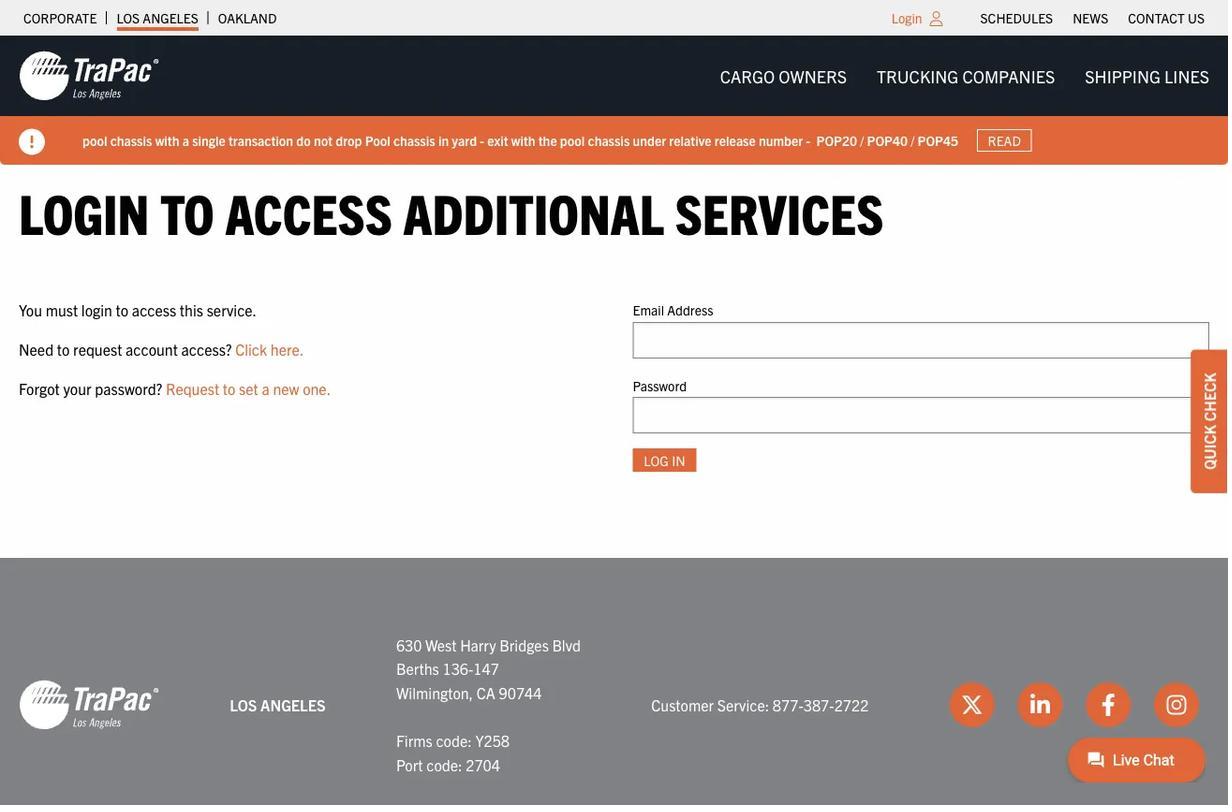 Task type: describe. For each thing, give the bounding box(es) containing it.
in
[[438, 132, 449, 149]]

additional
[[403, 177, 664, 246]]

136-
[[443, 660, 474, 679]]

customer
[[652, 696, 714, 714]]

1 pool from the left
[[82, 132, 107, 149]]

access
[[132, 301, 176, 320]]

lines
[[1165, 65, 1210, 86]]

90744
[[499, 684, 542, 702]]

address
[[667, 302, 714, 319]]

2 - from the left
[[806, 132, 811, 149]]

none submit inside login to access additional services main content
[[633, 449, 697, 472]]

set
[[239, 379, 258, 398]]

forgot your password? request to set a new one.
[[19, 379, 331, 398]]

access?
[[181, 340, 232, 359]]

877-
[[773, 696, 804, 714]]

pop40
[[867, 132, 908, 149]]

quick
[[1200, 425, 1219, 470]]

us
[[1188, 9, 1205, 26]]

footer containing 630 west harry bridges blvd
[[0, 558, 1228, 806]]

1 / from the left
[[860, 132, 864, 149]]

click
[[235, 340, 267, 359]]

the
[[539, 132, 557, 149]]

to right need
[[57, 340, 70, 359]]

forgot
[[19, 379, 60, 398]]

services
[[675, 177, 884, 246]]

port
[[396, 756, 423, 774]]

2 chassis from the left
[[393, 132, 435, 149]]

firms code:  y258 port code:  2704
[[396, 732, 510, 774]]

y258
[[475, 732, 510, 750]]

0 horizontal spatial los
[[117, 9, 140, 26]]

pop20
[[817, 132, 857, 149]]

a inside banner
[[182, 132, 189, 149]]

service:
[[718, 696, 769, 714]]

access
[[225, 177, 392, 246]]

contact us link
[[1128, 5, 1205, 31]]

0 vertical spatial code:
[[436, 732, 472, 750]]

2722
[[835, 696, 869, 714]]

cargo owners
[[720, 65, 847, 86]]

light image
[[930, 11, 943, 26]]

147
[[474, 660, 499, 679]]

shipping lines link
[[1070, 57, 1225, 95]]

0 horizontal spatial angeles
[[143, 9, 198, 26]]

single
[[192, 132, 226, 149]]

yard
[[452, 132, 477, 149]]

wilmington,
[[396, 684, 473, 702]]

west
[[426, 636, 457, 655]]

request to set a new one. link
[[166, 379, 331, 398]]

do
[[296, 132, 311, 149]]

login to access additional services
[[19, 177, 884, 246]]

1 - from the left
[[480, 132, 484, 149]]

menu bar containing cargo owners
[[705, 57, 1225, 95]]

read link
[[977, 129, 1032, 152]]

1 los angeles image from the top
[[19, 50, 159, 102]]

trucking
[[877, 65, 959, 86]]

berths
[[396, 660, 439, 679]]

news link
[[1073, 5, 1109, 31]]

cargo
[[720, 65, 775, 86]]

1 with from the left
[[155, 132, 179, 149]]

number
[[759, 132, 803, 149]]

must
[[46, 301, 78, 320]]

387-
[[804, 696, 835, 714]]

email address
[[633, 302, 714, 319]]

one.
[[303, 379, 331, 398]]

news
[[1073, 9, 1109, 26]]

menu bar containing schedules
[[971, 5, 1215, 31]]

2 / from the left
[[911, 132, 915, 149]]

los angeles link
[[117, 5, 198, 31]]

login
[[81, 301, 112, 320]]

to right login
[[116, 301, 129, 320]]

2 with from the left
[[511, 132, 536, 149]]

need
[[19, 340, 54, 359]]

schedules
[[981, 9, 1053, 26]]

angeles inside footer
[[261, 696, 326, 714]]

contact us
[[1128, 9, 1205, 26]]

contact
[[1128, 9, 1185, 26]]



Task type: vqa. For each thing, say whether or not it's contained in the screenshot.
the bottom Tariff
no



Task type: locate. For each thing, give the bounding box(es) containing it.
1 horizontal spatial -
[[806, 132, 811, 149]]

firms
[[396, 732, 433, 750]]

0 horizontal spatial a
[[182, 132, 189, 149]]

1 horizontal spatial a
[[262, 379, 270, 398]]

los angeles
[[117, 9, 198, 26], [230, 696, 326, 714]]

menu bar
[[971, 5, 1215, 31], [705, 57, 1225, 95]]

a right set
[[262, 379, 270, 398]]

companies
[[963, 65, 1055, 86]]

1 horizontal spatial chassis
[[393, 132, 435, 149]]

pop45
[[918, 132, 959, 149]]

1 horizontal spatial los
[[230, 696, 257, 714]]

code: right port
[[427, 756, 462, 774]]

login for login to access additional services
[[19, 177, 149, 246]]

password?
[[95, 379, 162, 398]]

owners
[[779, 65, 847, 86]]

corporate link
[[23, 5, 97, 31]]

click here. link
[[235, 340, 304, 359]]

chassis
[[110, 132, 152, 149], [393, 132, 435, 149], [588, 132, 630, 149]]

exit
[[487, 132, 508, 149]]

under
[[633, 132, 666, 149]]

None submit
[[633, 449, 697, 472]]

to down "single"
[[160, 177, 214, 246]]

account
[[126, 340, 178, 359]]

new
[[273, 379, 299, 398]]

relative
[[669, 132, 712, 149]]

banner containing cargo owners
[[0, 36, 1228, 165]]

2704
[[466, 756, 500, 774]]

0 vertical spatial a
[[182, 132, 189, 149]]

to
[[160, 177, 214, 246], [116, 301, 129, 320], [57, 340, 70, 359], [223, 379, 236, 398]]

chassis left under in the right of the page
[[588, 132, 630, 149]]

with
[[155, 132, 179, 149], [511, 132, 536, 149]]

customer service: 877-387-2722
[[652, 696, 869, 714]]

0 vertical spatial los angeles image
[[19, 50, 159, 102]]

pool chassis with a single transaction  do not drop pool chassis in yard -  exit with the pool chassis under relative release number -  pop20 / pop40 / pop45
[[82, 132, 959, 149]]

1 horizontal spatial pool
[[560, 132, 585, 149]]

login left light icon
[[892, 9, 923, 26]]

2 pool from the left
[[560, 132, 585, 149]]

menu bar up shipping
[[971, 5, 1215, 31]]

login link
[[892, 9, 923, 26]]

not
[[314, 132, 333, 149]]

1 horizontal spatial angeles
[[261, 696, 326, 714]]

shipping
[[1085, 65, 1161, 86]]

0 horizontal spatial with
[[155, 132, 179, 149]]

harry
[[460, 636, 496, 655]]

shipping lines
[[1085, 65, 1210, 86]]

chassis left "single"
[[110, 132, 152, 149]]

request
[[73, 340, 122, 359]]

with left "single"
[[155, 132, 179, 149]]

1 vertical spatial los angeles image
[[19, 679, 159, 732]]

1 horizontal spatial login
[[892, 9, 923, 26]]

service.
[[207, 301, 257, 320]]

0 vertical spatial menu bar
[[971, 5, 1215, 31]]

login for login link
[[892, 9, 923, 26]]

Email Address text field
[[633, 322, 1210, 359]]

0 horizontal spatial /
[[860, 132, 864, 149]]

a
[[182, 132, 189, 149], [262, 379, 270, 398]]

0 horizontal spatial pool
[[82, 132, 107, 149]]

1 horizontal spatial /
[[911, 132, 915, 149]]

to left set
[[223, 379, 236, 398]]

1 vertical spatial angeles
[[261, 696, 326, 714]]

0 horizontal spatial los angeles
[[117, 9, 198, 26]]

cargo owners link
[[705, 57, 862, 95]]

email
[[633, 302, 664, 319]]

1 chassis from the left
[[110, 132, 152, 149]]

1 horizontal spatial with
[[511, 132, 536, 149]]

1 vertical spatial code:
[[427, 756, 462, 774]]

oakland link
[[218, 5, 277, 31]]

code: up 2704
[[436, 732, 472, 750]]

read
[[988, 132, 1021, 149]]

ca
[[477, 684, 496, 702]]

drop
[[336, 132, 362, 149]]

trucking companies link
[[862, 57, 1070, 95]]

0 vertical spatial login
[[892, 9, 923, 26]]

angeles
[[143, 9, 198, 26], [261, 696, 326, 714]]

0 vertical spatial angeles
[[143, 9, 198, 26]]

solid image
[[19, 129, 45, 155]]

chassis left in
[[393, 132, 435, 149]]

2 horizontal spatial chassis
[[588, 132, 630, 149]]

0 horizontal spatial login
[[19, 177, 149, 246]]

trucking companies
[[877, 65, 1055, 86]]

login
[[892, 9, 923, 26], [19, 177, 149, 246]]

banner
[[0, 36, 1228, 165]]

need to request account access? click here.
[[19, 340, 304, 359]]

corporate
[[23, 9, 97, 26]]

0 vertical spatial los
[[117, 9, 140, 26]]

los angeles image
[[19, 50, 159, 102], [19, 679, 159, 732]]

/ right pop20
[[860, 132, 864, 149]]

bridges
[[500, 636, 549, 655]]

1 vertical spatial login
[[19, 177, 149, 246]]

this
[[180, 301, 203, 320]]

menu bar down light icon
[[705, 57, 1225, 95]]

release
[[715, 132, 756, 149]]

password
[[633, 377, 687, 394]]

pool
[[365, 132, 390, 149]]

with left the
[[511, 132, 536, 149]]

1 vertical spatial los angeles
[[230, 696, 326, 714]]

login inside main content
[[19, 177, 149, 246]]

login down solid icon
[[19, 177, 149, 246]]

pool right solid icon
[[82, 132, 107, 149]]

quick check link
[[1191, 350, 1228, 494]]

request
[[166, 379, 219, 398]]

- left the 'exit'
[[480, 132, 484, 149]]

0 horizontal spatial chassis
[[110, 132, 152, 149]]

-
[[480, 132, 484, 149], [806, 132, 811, 149]]

1 vertical spatial a
[[262, 379, 270, 398]]

check
[[1200, 373, 1219, 422]]

a inside main content
[[262, 379, 270, 398]]

1 vertical spatial menu bar
[[705, 57, 1225, 95]]

1 vertical spatial los
[[230, 696, 257, 714]]

oakland
[[218, 9, 277, 26]]

0 horizontal spatial -
[[480, 132, 484, 149]]

blvd
[[552, 636, 581, 655]]

- right number
[[806, 132, 811, 149]]

transaction
[[229, 132, 293, 149]]

a left "single"
[[182, 132, 189, 149]]

here.
[[271, 340, 304, 359]]

you must login to access this service.
[[19, 301, 257, 320]]

your
[[63, 379, 91, 398]]

630 west harry bridges blvd berths 136-147 wilmington, ca 90744
[[396, 636, 581, 702]]

3 chassis from the left
[[588, 132, 630, 149]]

2 los angeles image from the top
[[19, 679, 159, 732]]

login to access additional services main content
[[0, 177, 1228, 502]]

pool right the
[[560, 132, 585, 149]]

1 horizontal spatial los angeles
[[230, 696, 326, 714]]

schedules link
[[981, 5, 1053, 31]]

you
[[19, 301, 42, 320]]

Password password field
[[633, 397, 1210, 434]]

/
[[860, 132, 864, 149], [911, 132, 915, 149]]

footer
[[0, 558, 1228, 806]]

quick check
[[1200, 373, 1219, 470]]

/ left pop45
[[911, 132, 915, 149]]

0 vertical spatial los angeles
[[117, 9, 198, 26]]



